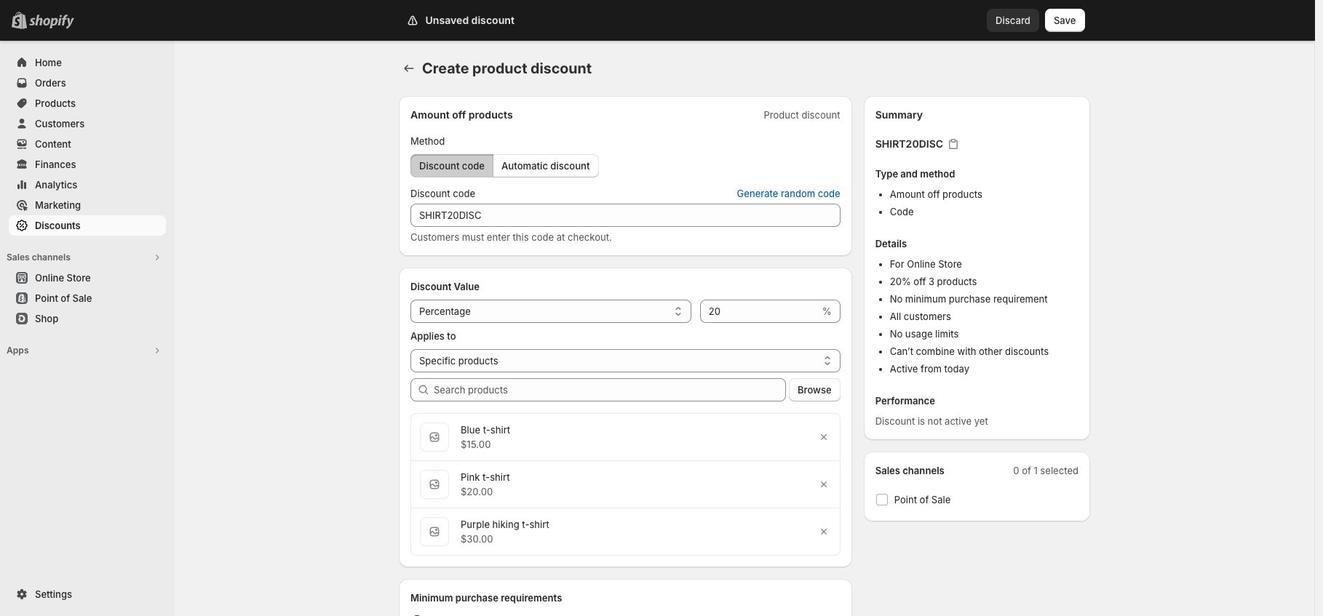 Task type: vqa. For each thing, say whether or not it's contained in the screenshot.
Search products Text Field
yes



Task type: locate. For each thing, give the bounding box(es) containing it.
None text field
[[411, 204, 841, 227], [700, 300, 820, 323], [411, 204, 841, 227], [700, 300, 820, 323]]



Task type: describe. For each thing, give the bounding box(es) containing it.
shopify image
[[29, 15, 74, 29]]

Search products text field
[[434, 379, 787, 402]]



